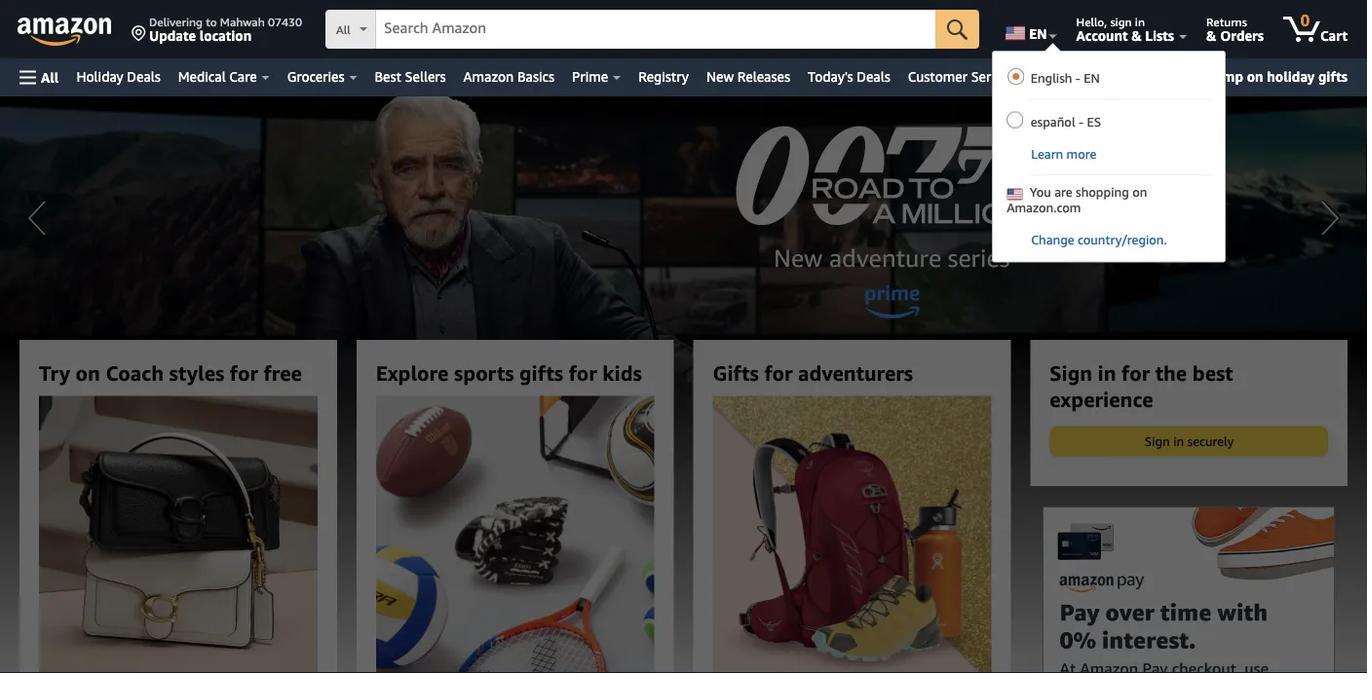 Task type: describe. For each thing, give the bounding box(es) containing it.
sign
[[1111, 15, 1133, 28]]

delivering to mahwah 07430 update location
[[149, 15, 302, 43]]

you
[[1030, 185, 1052, 200]]

new
[[707, 69, 734, 85]]

explore sports gifts for kids
[[376, 361, 642, 385]]

to
[[206, 15, 217, 28]]

releases
[[738, 69, 791, 85]]

get a jump on holiday gifts link
[[1166, 64, 1356, 90]]

sign in for the best experience
[[1050, 361, 1234, 412]]

medical
[[178, 69, 226, 85]]

sign for sign in for the best experience
[[1050, 361, 1093, 385]]

- for english
[[1076, 71, 1081, 86]]

country/region.
[[1078, 233, 1168, 248]]

0
[[1301, 11, 1311, 30]]

in inside navigation navigation
[[1136, 15, 1146, 28]]

change country/region. link
[[1007, 233, 1212, 255]]

learn more link
[[1007, 146, 1212, 169]]

all inside button
[[41, 69, 59, 85]]

hello,
[[1077, 15, 1108, 28]]

the
[[1156, 361, 1188, 385]]

try
[[39, 361, 70, 385]]

sign for sign in securely
[[1145, 434, 1171, 449]]

holiday deals
[[76, 69, 161, 85]]

customer
[[908, 69, 968, 85]]

registry link
[[630, 63, 698, 91]]

music link
[[1025, 63, 1077, 91]]

today's deals link
[[799, 63, 900, 91]]

kids
[[603, 361, 642, 385]]

2 for from the left
[[569, 361, 597, 385]]

best sellers
[[375, 69, 446, 85]]

all button
[[11, 58, 68, 97]]

returns & orders
[[1207, 15, 1265, 43]]

free
[[264, 361, 302, 385]]

registry
[[639, 69, 689, 85]]

delivering
[[149, 15, 203, 28]]

today's deals
[[808, 69, 891, 85]]

books
[[1086, 69, 1123, 85]]

en link
[[995, 5, 1066, 54]]

español - es
[[1031, 114, 1102, 129]]

07430
[[268, 15, 302, 28]]

prime link
[[564, 63, 630, 91]]

are
[[1055, 185, 1073, 200]]

sellers
[[405, 69, 446, 85]]

today's
[[808, 69, 854, 85]]

new releases link
[[698, 63, 799, 91]]

main content containing try on coach styles for free
[[0, 97, 1368, 674]]

securely
[[1188, 434, 1235, 449]]

english
[[1031, 71, 1073, 86]]

navigation navigation
[[0, 0, 1368, 272]]

orders
[[1221, 27, 1265, 43]]

gifts inside navigation navigation
[[1319, 68, 1348, 84]]

groceries link
[[279, 63, 366, 91]]

holiday deals link
[[68, 63, 169, 91]]

best
[[375, 69, 402, 85]]

gifts for adventurers
[[713, 361, 914, 385]]

you are shopping on amazon.com
[[1007, 185, 1148, 215]]

& for returns
[[1207, 27, 1217, 43]]

all inside search box
[[336, 23, 351, 37]]

explore
[[376, 361, 449, 385]]

medical care link
[[169, 63, 279, 91]]

1 for from the left
[[230, 361, 258, 385]]

holiday
[[76, 69, 124, 85]]

in for for
[[1098, 361, 1117, 385]]

- for español
[[1079, 114, 1084, 129]]

gifts for adventurers image
[[668, 396, 1037, 674]]

sports
[[454, 361, 514, 385]]



Task type: vqa. For each thing, say whether or not it's contained in the screenshot.
MEDICAL
yes



Task type: locate. For each thing, give the bounding box(es) containing it.
es
[[1088, 114, 1102, 129]]

on inside main content
[[76, 361, 100, 385]]

for
[[230, 361, 258, 385], [569, 361, 597, 385], [765, 361, 793, 385], [1122, 361, 1151, 385]]

jump
[[1211, 68, 1244, 84]]

medical care
[[178, 69, 257, 85]]

2 vertical spatial on
[[76, 361, 100, 385]]

returns
[[1207, 15, 1248, 28]]

all down amazon image
[[41, 69, 59, 85]]

1 vertical spatial gifts
[[520, 361, 564, 385]]

main content
[[0, 97, 1368, 674]]

0 horizontal spatial on
[[76, 361, 100, 385]]

2 horizontal spatial in
[[1174, 434, 1185, 449]]

in inside sign in for the best experience
[[1098, 361, 1117, 385]]

1 & from the left
[[1132, 27, 1142, 43]]

mahwah
[[220, 15, 265, 28]]

en
[[1030, 25, 1048, 41], [1084, 71, 1101, 86]]

explore sports gifts for kids image
[[331, 396, 700, 674]]

in for securely
[[1174, 434, 1185, 449]]

holiday
[[1268, 68, 1315, 84]]

experience
[[1050, 387, 1154, 412]]

1 vertical spatial en
[[1084, 71, 1101, 86]]

on right jump
[[1248, 68, 1264, 84]]

on inside "you are shopping on amazon.com"
[[1133, 185, 1148, 200]]

on right try
[[76, 361, 100, 385]]

- left "es"
[[1079, 114, 1084, 129]]

& left orders
[[1207, 27, 1217, 43]]

cart
[[1321, 27, 1348, 43]]

on for jump
[[1248, 68, 1264, 84]]

en right english
[[1084, 71, 1101, 86]]

0 vertical spatial sign
[[1050, 361, 1093, 385]]

1 horizontal spatial &
[[1207, 27, 1217, 43]]

best sellers link
[[366, 63, 455, 91]]

gifts down 'cart'
[[1319, 68, 1348, 84]]

español
[[1031, 114, 1076, 129]]

1 vertical spatial sign
[[1145, 434, 1171, 449]]

best
[[1193, 361, 1234, 385]]

&
[[1132, 27, 1142, 43], [1207, 27, 1217, 43]]

location
[[200, 27, 252, 43]]

1 horizontal spatial deals
[[857, 69, 891, 85]]

1 horizontal spatial in
[[1136, 15, 1146, 28]]

amazon.com
[[1007, 200, 1082, 215]]

None submit
[[936, 10, 980, 49]]

0 horizontal spatial sign
[[1050, 361, 1093, 385]]

customer service link
[[900, 63, 1025, 91]]

learn
[[1032, 146, 1064, 161]]

0 horizontal spatial in
[[1098, 361, 1117, 385]]

sponsored ad element
[[1043, 507, 1336, 674]]

english - en
[[1031, 71, 1101, 86]]

0 vertical spatial all
[[336, 23, 351, 37]]

service
[[972, 69, 1016, 85]]

1 deals from the left
[[127, 69, 161, 85]]

2 horizontal spatial on
[[1248, 68, 1264, 84]]

learn more
[[1032, 146, 1097, 161]]

more
[[1067, 146, 1097, 161]]

a
[[1200, 68, 1207, 84]]

1 horizontal spatial sign
[[1145, 434, 1171, 449]]

deals for today's deals
[[857, 69, 891, 85]]

1 horizontal spatial on
[[1133, 185, 1148, 200]]

books link
[[1077, 63, 1132, 91]]

change
[[1032, 233, 1075, 248]]

1 vertical spatial all
[[41, 69, 59, 85]]

3 for from the left
[[765, 361, 793, 385]]

groceries
[[287, 69, 345, 85]]

all up "groceries" link
[[336, 23, 351, 37]]

for right gifts
[[765, 361, 793, 385]]

1 vertical spatial in
[[1098, 361, 1117, 385]]

coach
[[106, 361, 164, 385]]

in up experience
[[1098, 361, 1117, 385]]

on right shopping
[[1133, 185, 1148, 200]]

& for account
[[1132, 27, 1142, 43]]

amazon basics link
[[455, 63, 564, 91]]

shopping
[[1076, 185, 1130, 200]]

0 horizontal spatial deals
[[127, 69, 161, 85]]

1 vertical spatial -
[[1079, 114, 1084, 129]]

0 horizontal spatial en
[[1030, 25, 1048, 41]]

basics
[[518, 69, 555, 85]]

for left kids
[[569, 361, 597, 385]]

for left free
[[230, 361, 258, 385]]

lists
[[1146, 27, 1175, 43]]

amazon image
[[18, 18, 112, 47]]

update
[[149, 27, 196, 43]]

on
[[1248, 68, 1264, 84], [1133, 185, 1148, 200], [76, 361, 100, 385]]

sign inside "sign in securely" link
[[1145, 434, 1171, 449]]

music
[[1034, 69, 1069, 85]]

0 horizontal spatial gifts
[[520, 361, 564, 385]]

4 for from the left
[[1122, 361, 1151, 385]]

0 vertical spatial en
[[1030, 25, 1048, 41]]

deals for holiday deals
[[127, 69, 161, 85]]

customer service
[[908, 69, 1016, 85]]

amazon
[[464, 69, 514, 85]]

deals
[[127, 69, 161, 85], [857, 69, 891, 85]]

0 vertical spatial on
[[1248, 68, 1264, 84]]

get a jump on holiday gifts
[[1174, 68, 1348, 84]]

sign
[[1050, 361, 1093, 385], [1145, 434, 1171, 449]]

none submit inside all search box
[[936, 10, 980, 49]]

1 horizontal spatial gifts
[[1319, 68, 1348, 84]]

1 horizontal spatial en
[[1084, 71, 1101, 86]]

0 vertical spatial in
[[1136, 15, 1146, 28]]

try on coach styles for free image
[[0, 396, 363, 674]]

0 horizontal spatial &
[[1132, 27, 1142, 43]]

sign in securely
[[1145, 434, 1235, 449]]

0 vertical spatial -
[[1076, 71, 1081, 86]]

in left securely
[[1174, 434, 1185, 449]]

1 vertical spatial on
[[1133, 185, 1148, 200]]

Search Amazon text field
[[376, 11, 936, 48]]

get
[[1174, 68, 1196, 84]]

gifts right sports
[[520, 361, 564, 385]]

deals right today's
[[857, 69, 891, 85]]

sign inside sign in for the best experience
[[1050, 361, 1093, 385]]

on for shopping
[[1133, 185, 1148, 200]]

in right the sign
[[1136, 15, 1146, 28]]

prime
[[572, 69, 609, 85]]

sign left securely
[[1145, 434, 1171, 449]]

for left the
[[1122, 361, 1151, 385]]

for inside sign in for the best experience
[[1122, 361, 1151, 385]]

1 horizontal spatial all
[[336, 23, 351, 37]]

- left books on the right of page
[[1076, 71, 1081, 86]]

hello, sign in
[[1077, 15, 1146, 28]]

gifts
[[1319, 68, 1348, 84], [520, 361, 564, 385]]

2 & from the left
[[1207, 27, 1217, 43]]

new releases
[[707, 69, 791, 85]]

care
[[229, 69, 257, 85]]

& inside returns & orders
[[1207, 27, 1217, 43]]

sign up experience
[[1050, 361, 1093, 385]]

try on coach styles for free
[[39, 361, 302, 385]]

0 vertical spatial gifts
[[1319, 68, 1348, 84]]

en up music at the top
[[1030, 25, 1048, 41]]

sign in securely link
[[1051, 428, 1328, 456]]

-
[[1076, 71, 1081, 86], [1079, 114, 1084, 129]]

deals right holiday
[[127, 69, 161, 85]]

account & lists
[[1077, 27, 1175, 43]]

adventurers
[[799, 361, 914, 385]]

& left lists
[[1132, 27, 1142, 43]]

change country/region.
[[1032, 233, 1168, 248]]

gifts
[[713, 361, 759, 385]]

styles
[[169, 361, 225, 385]]

account
[[1077, 27, 1129, 43]]

in
[[1136, 15, 1146, 28], [1098, 361, 1117, 385], [1174, 434, 1185, 449]]

All search field
[[326, 10, 980, 51]]

0 horizontal spatial all
[[41, 69, 59, 85]]

2 deals from the left
[[857, 69, 891, 85]]

2 vertical spatial in
[[1174, 434, 1185, 449]]

amazon basics
[[464, 69, 555, 85]]



